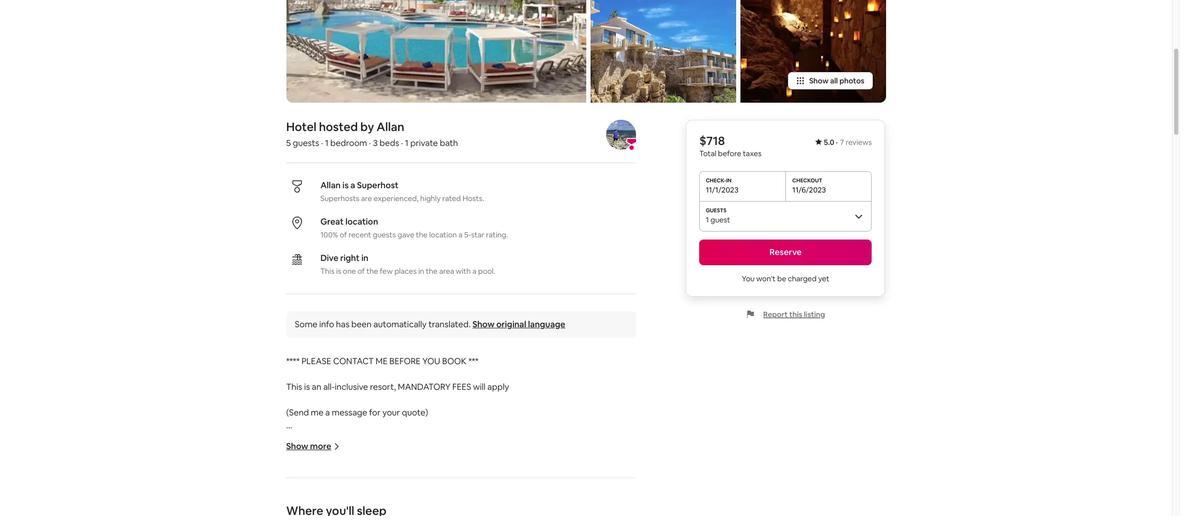 Task type: locate. For each thing, give the bounding box(es) containing it.
your inside the we go by the availability of the resort. some dates may show up as available or blocked here on airbnb so please send me a message first to avoid any issues with your booking
[[592, 446, 610, 457]]

0 horizontal spatial show
[[286, 441, 308, 453]]

for
[[369, 408, 381, 419]]

booking
[[286, 459, 319, 470]]

2 horizontal spatial is
[[343, 180, 349, 191]]

7
[[840, 138, 845, 147]]

show for show all photos
[[810, 76, 829, 86]]

some up message
[[436, 433, 459, 445]]

with down the or
[[573, 446, 591, 457]]

allan is a superhost. learn more about allan. image
[[606, 120, 636, 150], [606, 120, 636, 150]]

0 vertical spatial location
[[346, 216, 378, 228]]

is
[[343, 180, 349, 191], [336, 267, 341, 276], [304, 382, 310, 393]]

0 horizontal spatial of
[[340, 230, 347, 240]]

message
[[332, 408, 367, 419]]

1 vertical spatial location
[[429, 230, 457, 240]]

2 horizontal spatial show
[[810, 76, 829, 86]]

1 vertical spatial this
[[286, 382, 302, 393]]

up
[[526, 433, 536, 445]]

show more
[[286, 441, 332, 453]]

before
[[718, 149, 742, 159]]

first
[[475, 446, 497, 457]]

1 horizontal spatial your
[[592, 446, 610, 457]]

1 horizontal spatial please
[[357, 446, 387, 457]]

1 · from the left
[[321, 138, 323, 149]]

some inside the we go by the availability of the resort. some dates may show up as available or blocked here on airbnb so please send me a message first to avoid any issues with your booking
[[436, 433, 459, 445]]

1 vertical spatial show
[[473, 319, 495, 331]]

1 guest
[[706, 215, 731, 225]]

is inside allan is a superhost superhosts are experienced, highly rated hosts.
[[343, 180, 349, 191]]

1 vertical spatial me
[[413, 446, 425, 457]]

show
[[810, 76, 829, 86], [473, 319, 495, 331], [286, 441, 308, 453]]

2 vertical spatial of
[[383, 433, 391, 445]]

this
[[790, 310, 803, 320]]

1 vertical spatial your
[[592, 446, 610, 457]]

resort.
[[408, 433, 434, 445]]

11/1/2023
[[706, 185, 739, 195]]

1 vertical spatial guests
[[373, 230, 396, 240]]

is left "one"
[[336, 267, 341, 276]]

in right places
[[418, 267, 424, 276]]

total
[[700, 149, 717, 159]]

**** please contact me before you book ***
[[286, 356, 479, 367]]

show
[[503, 433, 524, 445]]

has
[[336, 319, 350, 331]]

2 vertical spatial show
[[286, 441, 308, 453]]

in
[[362, 253, 369, 264], [418, 267, 424, 276]]

1 vertical spatial some
[[436, 433, 459, 445]]

1 horizontal spatial me
[[413, 446, 425, 457]]

1 horizontal spatial is
[[336, 267, 341, 276]]

translated.
[[429, 319, 471, 331]]

with right area
[[456, 267, 471, 276]]

original
[[497, 319, 526, 331]]

0 horizontal spatial please
[[302, 356, 331, 367]]

places
[[395, 267, 417, 276]]

0 vertical spatial this
[[321, 267, 335, 276]]

1 vertical spatial in
[[418, 267, 424, 276]]

the left area
[[426, 267, 438, 276]]

great
[[321, 216, 344, 228]]

will
[[473, 382, 486, 393]]

we go by the availability of the resort. some dates may show up as available or blocked here on airbnb so please send me a message first to avoid any issues with your booking
[[286, 433, 628, 470]]

rated
[[443, 194, 461, 204]]

dive
[[321, 253, 339, 264]]

1 vertical spatial please
[[357, 446, 387, 457]]

reviews
[[846, 138, 872, 147]]

before
[[390, 356, 421, 367]]

in right right
[[362, 253, 369, 264]]

0 vertical spatial your
[[383, 408, 400, 419]]

location left 5-
[[429, 230, 457, 240]]

please right ****
[[302, 356, 331, 367]]

0 vertical spatial in
[[362, 253, 369, 264]]

0 vertical spatial some
[[295, 319, 318, 331]]

all kids free | sandos finisterra | vip package image 5 image
[[741, 0, 886, 103]]

5-
[[464, 230, 471, 240]]

your
[[383, 408, 400, 419], [592, 446, 610, 457]]

the right gave
[[416, 230, 428, 240]]

allan
[[321, 180, 341, 191]]

1 horizontal spatial this
[[321, 267, 335, 276]]

won't
[[757, 274, 776, 284]]

this down dive
[[321, 267, 335, 276]]

0 vertical spatial please
[[302, 356, 331, 367]]

0 vertical spatial me
[[376, 356, 388, 367]]

1 horizontal spatial guests
[[373, 230, 396, 240]]

a
[[427, 446, 433, 457]]

be
[[778, 274, 787, 284]]

0 horizontal spatial with
[[456, 267, 471, 276]]

1 right beds
[[405, 138, 409, 149]]

2 horizontal spatial 1
[[706, 215, 709, 225]]

report this listing button
[[747, 310, 826, 320]]

1 horizontal spatial show
[[473, 319, 495, 331]]

of right "one"
[[358, 267, 365, 276]]

show inside "button"
[[810, 76, 829, 86]]

0 horizontal spatial guests
[[293, 138, 319, 149]]

of up send
[[383, 433, 391, 445]]

here
[[286, 446, 304, 457]]

by
[[314, 433, 323, 445]]

send
[[389, 446, 411, 457]]

charged
[[788, 274, 817, 284]]

1 horizontal spatial some
[[436, 433, 459, 445]]

2 horizontal spatial of
[[383, 433, 391, 445]]

· down hosted
[[321, 138, 323, 149]]

of right 100%
[[340, 230, 347, 240]]

all kids free | sandos finisterra | vip package image 3 image
[[591, 0, 736, 103]]

with
[[456, 267, 471, 276], [573, 446, 591, 457]]

location
[[346, 216, 378, 228], [429, 230, 457, 240]]

show all photos
[[810, 76, 865, 86]]

this inside dive right in this is one of the few places in the area with a pool.
[[321, 267, 335, 276]]

listing
[[804, 310, 826, 320]]

you
[[742, 274, 755, 284]]

me
[[376, 356, 388, 367], [413, 446, 425, 457]]

is up superhosts
[[343, 180, 349, 191]]

guests left gave
[[373, 230, 396, 240]]

0 vertical spatial is
[[343, 180, 349, 191]]

or
[[584, 433, 593, 445]]

guests down hotel
[[293, 138, 319, 149]]

· right beds
[[401, 138, 403, 149]]

hosted
[[319, 119, 358, 134]]

please
[[302, 356, 331, 367], [357, 446, 387, 457]]

the up send
[[393, 433, 407, 445]]

0 vertical spatial with
[[456, 267, 471, 276]]

0 vertical spatial of
[[340, 230, 347, 240]]

go
[[301, 433, 312, 445]]

a left 5-
[[459, 230, 463, 240]]

please down availability at the bottom of page
[[357, 446, 387, 457]]

0 horizontal spatial is
[[304, 382, 310, 393]]

3 · from the left
[[401, 138, 403, 149]]

apply
[[488, 382, 509, 393]]

with inside dive right in this is one of the few places in the area with a pool.
[[456, 267, 471, 276]]

guests inside hotel hosted by allan 5 guests · 1 bedroom · 3 beds · 1 private bath
[[293, 138, 319, 149]]

taxes
[[743, 149, 762, 159]]

some
[[295, 319, 318, 331], [436, 433, 459, 445]]

me left a
[[413, 446, 425, 457]]

the inside 'great location 100% of recent guests gave the location a 5-star rating.'
[[416, 230, 428, 240]]

allan is a superhost superhosts are experienced, highly rated hosts.
[[321, 180, 484, 204]]

the up airbnb
[[325, 433, 339, 445]]

area
[[439, 267, 454, 276]]

1 vertical spatial is
[[336, 267, 341, 276]]

report this listing
[[764, 310, 826, 320]]

a inside dive right in this is one of the few places in the area with a pool.
[[473, 267, 477, 276]]

1 left guest
[[706, 215, 709, 225]]

this left an
[[286, 382, 302, 393]]

me left before
[[376, 356, 388, 367]]

1 vertical spatial of
[[358, 267, 365, 276]]

· left '7'
[[836, 138, 838, 147]]

quote)
[[402, 408, 428, 419]]

11/6/2023
[[793, 185, 826, 195]]

one
[[343, 267, 356, 276]]

is left an
[[304, 382, 310, 393]]

pool.
[[478, 267, 496, 276]]

your right "for"
[[383, 408, 400, 419]]

info
[[319, 319, 334, 331]]

1 horizontal spatial of
[[358, 267, 365, 276]]

fees
[[453, 382, 471, 393]]

1 horizontal spatial with
[[573, 446, 591, 457]]

a left "pool." on the bottom
[[473, 267, 477, 276]]

me inside the we go by the availability of the resort. some dates may show up as available or blocked here on airbnb so please send me a message first to avoid any issues with your booking
[[413, 446, 425, 457]]

photos
[[840, 76, 865, 86]]

show for show more
[[286, 441, 308, 453]]

location up recent
[[346, 216, 378, 228]]

availability
[[340, 433, 381, 445]]

avoid
[[509, 446, 530, 457]]

1 vertical spatial with
[[573, 446, 591, 457]]

a
[[351, 180, 355, 191], [459, 230, 463, 240], [473, 267, 477, 276], [325, 408, 330, 419]]

0 vertical spatial guests
[[293, 138, 319, 149]]

0 vertical spatial show
[[810, 76, 829, 86]]

a up superhosts
[[351, 180, 355, 191]]

2 · from the left
[[369, 138, 371, 149]]

0 horizontal spatial 1
[[325, 138, 329, 149]]

language
[[528, 319, 566, 331]]

superhosts
[[321, 194, 360, 204]]

some left info
[[295, 319, 318, 331]]

1 down hosted
[[325, 138, 329, 149]]

0 horizontal spatial your
[[383, 408, 400, 419]]

your down blocked
[[592, 446, 610, 457]]

1 inside popup button
[[706, 215, 709, 225]]

2 vertical spatial is
[[304, 382, 310, 393]]

· left the 3
[[369, 138, 371, 149]]

a right me
[[325, 408, 330, 419]]



Task type: describe. For each thing, give the bounding box(es) containing it.
guests inside 'great location 100% of recent guests gave the location a 5-star rating.'
[[373, 230, 396, 240]]

by allan
[[361, 119, 405, 134]]

may
[[485, 433, 502, 445]]

show original language button
[[473, 319, 566, 331]]

5
[[286, 138, 291, 149]]

all kids free | sandos finisterra | vip package image 1 image
[[286, 0, 586, 103]]

$718
[[700, 133, 725, 148]]

to
[[499, 446, 507, 457]]

of inside dive right in this is one of the few places in the area with a pool.
[[358, 267, 365, 276]]

hotel hosted by allan 5 guests · 1 bedroom · 3 beds · 1 private bath
[[286, 119, 458, 149]]

show more button
[[286, 441, 340, 453]]

0 horizontal spatial some
[[295, 319, 318, 331]]

an
[[312, 382, 321, 393]]

yet
[[819, 274, 830, 284]]

of inside the we go by the availability of the resort. some dates may show up as available or blocked here on airbnb so please send me a message first to avoid any issues with your booking
[[383, 433, 391, 445]]

please inside the we go by the availability of the resort. some dates may show up as available or blocked here on airbnb so please send me a message first to avoid any issues with your booking
[[357, 446, 387, 457]]

experienced,
[[374, 194, 419, 204]]

1 horizontal spatial 1
[[405, 138, 409, 149]]

right
[[340, 253, 360, 264]]

recent
[[349, 230, 371, 240]]

blocked
[[595, 433, 626, 445]]

****
[[286, 356, 300, 367]]

a inside allan is a superhost superhosts are experienced, highly rated hosts.
[[351, 180, 355, 191]]

with inside the we go by the availability of the resort. some dates may show up as available or blocked here on airbnb so please send me a message first to avoid any issues with your booking
[[573, 446, 591, 457]]

highly
[[420, 194, 441, 204]]

as
[[538, 433, 547, 445]]

been
[[352, 319, 372, 331]]

100%
[[321, 230, 338, 240]]

available
[[549, 433, 583, 445]]

issues
[[548, 446, 572, 457]]

4 · from the left
[[836, 138, 838, 147]]

on
[[306, 446, 316, 457]]

0 horizontal spatial this
[[286, 382, 302, 393]]

1 horizontal spatial in
[[418, 267, 424, 276]]

private
[[411, 138, 438, 149]]

gave
[[398, 230, 414, 240]]

so
[[347, 446, 356, 457]]

5.0 · 7 reviews
[[824, 138, 872, 147]]

the left few in the bottom of the page
[[367, 267, 378, 276]]

any
[[532, 446, 546, 457]]

is for superhost
[[343, 180, 349, 191]]

great location 100% of recent guests gave the location a 5-star rating.
[[321, 216, 508, 240]]

1 horizontal spatial location
[[429, 230, 457, 240]]

some info has been automatically translated. show original language
[[295, 319, 566, 331]]

automatically
[[374, 319, 427, 331]]

mandatory
[[398, 382, 451, 393]]

***
[[469, 356, 479, 367]]

few
[[380, 267, 393, 276]]

all
[[831, 76, 838, 86]]

guest
[[711, 215, 731, 225]]

more
[[310, 441, 332, 453]]

dive right in this is one of the few places in the area with a pool.
[[321, 253, 496, 276]]

5.0
[[824, 138, 835, 147]]

is inside dive right in this is one of the few places in the area with a pool.
[[336, 267, 341, 276]]

(send me a message for your quote)
[[286, 408, 428, 419]]

star
[[471, 230, 485, 240]]

this is an all-inclusive resort, mandatory fees will apply
[[286, 382, 509, 393]]

all-
[[323, 382, 335, 393]]

0 horizontal spatial in
[[362, 253, 369, 264]]

a inside 'great location 100% of recent guests gave the location a 5-star rating.'
[[459, 230, 463, 240]]

resort,
[[370, 382, 396, 393]]

(send
[[286, 408, 309, 419]]

$718 total before taxes
[[700, 133, 762, 159]]

beds
[[380, 138, 399, 149]]

superhost
[[357, 180, 399, 191]]

3
[[373, 138, 378, 149]]

dates
[[461, 433, 483, 445]]

report
[[764, 310, 788, 320]]

show all photos button
[[788, 72, 873, 90]]

hotel
[[286, 119, 317, 134]]

are
[[361, 194, 372, 204]]

reserve
[[770, 247, 802, 258]]

inclusive
[[335, 382, 368, 393]]

bath
[[440, 138, 458, 149]]

you won't be charged yet
[[742, 274, 830, 284]]

rating.
[[486, 230, 508, 240]]

bedroom
[[331, 138, 367, 149]]

book
[[442, 356, 467, 367]]

message
[[435, 446, 473, 457]]

we
[[286, 433, 299, 445]]

of inside 'great location 100% of recent guests gave the location a 5-star rating.'
[[340, 230, 347, 240]]

contact
[[333, 356, 374, 367]]

me
[[311, 408, 324, 419]]

0 horizontal spatial me
[[376, 356, 388, 367]]

0 horizontal spatial location
[[346, 216, 378, 228]]

is for all-
[[304, 382, 310, 393]]



Task type: vqa. For each thing, say whether or not it's contained in the screenshot.
Report
yes



